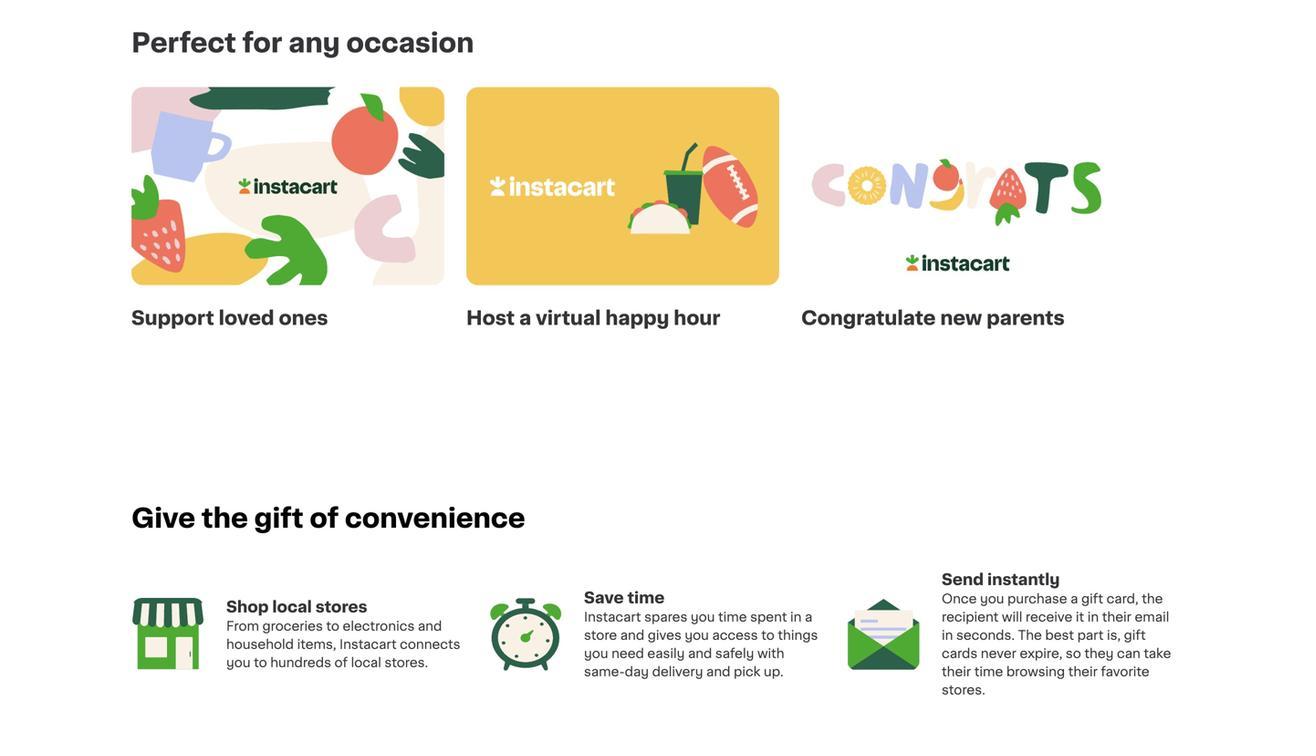 Task type: describe. For each thing, give the bounding box(es) containing it.
in inside save time instacart spares you time spent in a store and gives you access to things you need easily and safely with same-day delivery and pick up.
[[790, 611, 802, 624]]

recipient
[[942, 611, 999, 624]]

congratulate new parents
[[801, 309, 1065, 328]]

instantly
[[987, 572, 1060, 588]]

groceries
[[262, 620, 323, 633]]

1 horizontal spatial local
[[351, 657, 381, 670]]

parents
[[987, 309, 1065, 328]]

seconds.
[[956, 630, 1015, 642]]

1 vertical spatial time
[[718, 611, 747, 624]]

take
[[1144, 648, 1171, 661]]

any
[[288, 30, 340, 56]]

2 vertical spatial gift
[[1124, 630, 1146, 642]]

can
[[1117, 648, 1141, 661]]

ones
[[279, 309, 328, 328]]

once
[[942, 593, 977, 606]]

2 horizontal spatial their
[[1102, 611, 1132, 624]]

receive
[[1026, 611, 1073, 624]]

0 horizontal spatial their
[[942, 666, 971, 679]]

you right gives at the bottom of page
[[685, 630, 709, 642]]

will
[[1002, 611, 1022, 624]]

same-
[[584, 666, 625, 679]]

browsing
[[1006, 666, 1065, 679]]

send instantly once you purchase a gift card, the recipient will receive it in their email in seconds. the best part is, gift cards never expire, so they can take their time browsing their favorite stores.
[[942, 572, 1171, 697]]

you inside shop local stores from groceries to electronics and household items, instacart connects you to hundreds of local stores.
[[226, 657, 251, 670]]

best
[[1045, 630, 1074, 642]]

0 horizontal spatial to
[[254, 657, 267, 670]]

safely
[[715, 648, 754, 661]]

spares
[[644, 611, 687, 624]]

a inside send instantly once you purchase a gift card, the recipient will receive it in their email in seconds. the best part is, gift cards never expire, so they can take their time browsing their favorite stores.
[[1071, 593, 1078, 606]]

stores. inside shop local stores from groceries to electronics and household items, instacart connects you to hundreds of local stores.
[[385, 657, 428, 670]]

convenience
[[345, 506, 525, 532]]

to inside save time instacart spares you time spent in a store and gives you access to things you need easily and safely with same-day delivery and pick up.
[[761, 630, 775, 642]]

1 horizontal spatial to
[[326, 620, 339, 633]]

perfect
[[131, 30, 236, 56]]

access
[[712, 630, 758, 642]]

and up need
[[620, 630, 644, 642]]

give
[[131, 506, 195, 532]]

0 vertical spatial of
[[310, 506, 339, 532]]

easily
[[647, 648, 685, 661]]

instacart inside save time instacart spares you time spent in a store and gives you access to things you need easily and safely with same-day delivery and pick up.
[[584, 611, 641, 624]]

and down safely
[[706, 666, 731, 679]]

host a virtual happy hour image
[[466, 87, 779, 285]]

you right spares
[[691, 611, 715, 624]]

for
[[242, 30, 282, 56]]

hundreds
[[270, 657, 331, 670]]

loved
[[219, 309, 274, 328]]

1 horizontal spatial in
[[942, 630, 953, 642]]

save time image
[[489, 598, 562, 672]]

time inside send instantly once you purchase a gift card, the recipient will receive it in their email in seconds. the best part is, gift cards never expire, so they can take their time browsing their favorite stores.
[[974, 666, 1003, 679]]

0 horizontal spatial time
[[627, 591, 665, 606]]

electronics
[[343, 620, 415, 633]]

hour
[[674, 309, 720, 328]]

gives
[[648, 630, 682, 642]]

email
[[1135, 611, 1169, 624]]

stores
[[316, 600, 367, 615]]

and up "delivery"
[[688, 648, 712, 661]]

support
[[131, 309, 214, 328]]

congratulate
[[801, 309, 936, 328]]

send
[[942, 572, 984, 588]]

the
[[1018, 630, 1042, 642]]

0 horizontal spatial local
[[272, 600, 312, 615]]

2 horizontal spatial in
[[1088, 611, 1099, 624]]



Task type: locate. For each thing, give the bounding box(es) containing it.
pick
[[734, 666, 761, 679]]

of down items,
[[334, 657, 348, 670]]

instacart down save
[[584, 611, 641, 624]]

to down household
[[254, 657, 267, 670]]

cards
[[942, 648, 978, 661]]

and
[[418, 620, 442, 633], [620, 630, 644, 642], [688, 648, 712, 661], [706, 666, 731, 679]]

1 vertical spatial a
[[1071, 593, 1078, 606]]

stores. inside send instantly once you purchase a gift card, the recipient will receive it in their email in seconds. the best part is, gift cards never expire, so they can take their time browsing their favorite stores.
[[942, 684, 985, 697]]

their down cards on the bottom right of the page
[[942, 666, 971, 679]]

a inside save time instacart spares you time spent in a store and gives you access to things you need easily and safely with same-day delivery and pick up.
[[805, 611, 813, 624]]

the right give
[[202, 506, 248, 532]]

favorite
[[1101, 666, 1150, 679]]

so
[[1066, 648, 1081, 661]]

in
[[790, 611, 802, 624], [1088, 611, 1099, 624], [942, 630, 953, 642]]

a right host
[[519, 309, 531, 328]]

you up will
[[980, 593, 1004, 606]]

0 horizontal spatial instacart
[[340, 639, 397, 651]]

from
[[226, 620, 259, 633]]

0 vertical spatial the
[[202, 506, 248, 532]]

of
[[310, 506, 339, 532], [334, 657, 348, 670]]

local
[[272, 600, 312, 615], [351, 657, 381, 670]]

in up cards on the bottom right of the page
[[942, 630, 953, 642]]

1 horizontal spatial a
[[805, 611, 813, 624]]

you down store
[[584, 648, 608, 661]]

0 vertical spatial time
[[627, 591, 665, 606]]

a up it
[[1071, 593, 1078, 606]]

and inside shop local stores from groceries to electronics and household items, instacart connects you to hundreds of local stores.
[[418, 620, 442, 633]]

1 vertical spatial gift
[[1081, 593, 1103, 606]]

in up things
[[790, 611, 802, 624]]

and up connects
[[418, 620, 442, 633]]

their up is,
[[1102, 611, 1132, 624]]

1 horizontal spatial the
[[1142, 593, 1163, 606]]

the
[[202, 506, 248, 532], [1142, 593, 1163, 606]]

shop local stores from groceries to electronics and household items, instacart connects you to hundreds of local stores.
[[226, 600, 460, 670]]

card,
[[1107, 593, 1139, 606]]

shop
[[226, 600, 269, 615]]

time
[[627, 591, 665, 606], [718, 611, 747, 624], [974, 666, 1003, 679]]

save
[[584, 591, 624, 606]]

the inside send instantly once you purchase a gift card, the recipient will receive it in their email in seconds. the best part is, gift cards never expire, so they can take their time browsing their favorite stores.
[[1142, 593, 1163, 606]]

0 horizontal spatial a
[[519, 309, 531, 328]]

1 horizontal spatial gift
[[1081, 593, 1103, 606]]

support loved ones
[[131, 309, 328, 328]]

save time instacart spares you time spent in a store and gives you access to things you need easily and safely with same-day delivery and pick up.
[[584, 591, 818, 679]]

to down the spent
[[761, 630, 775, 642]]

of inside shop local stores from groceries to electronics and household items, instacart connects you to hundreds of local stores.
[[334, 657, 348, 670]]

0 vertical spatial instacart
[[584, 611, 641, 624]]

stores. down cards on the bottom right of the page
[[942, 684, 985, 697]]

their down the 'so'
[[1068, 666, 1098, 679]]

happy
[[605, 309, 669, 328]]

store
[[584, 630, 617, 642]]

2 horizontal spatial time
[[974, 666, 1003, 679]]

2 vertical spatial a
[[805, 611, 813, 624]]

2 horizontal spatial gift
[[1124, 630, 1146, 642]]

1 vertical spatial stores.
[[942, 684, 985, 697]]

up.
[[764, 666, 784, 679]]

instacart inside shop local stores from groceries to electronics and household items, instacart connects you to hundreds of local stores.
[[340, 639, 397, 651]]

you inside send instantly once you purchase a gift card, the recipient will receive it in their email in seconds. the best part is, gift cards never expire, so they can take their time browsing their favorite stores.
[[980, 593, 1004, 606]]

1 horizontal spatial time
[[718, 611, 747, 624]]

a
[[519, 309, 531, 328], [1071, 593, 1078, 606], [805, 611, 813, 624]]

occasion
[[346, 30, 474, 56]]

you down household
[[226, 657, 251, 670]]

shop local stores image
[[131, 598, 204, 672]]

local up groceries in the bottom of the page
[[272, 600, 312, 615]]

0 vertical spatial stores.
[[385, 657, 428, 670]]

congratulate new parents image
[[801, 87, 1114, 285]]

1 horizontal spatial stores.
[[942, 684, 985, 697]]

to down stores
[[326, 620, 339, 633]]

2 horizontal spatial a
[[1071, 593, 1078, 606]]

you
[[980, 593, 1004, 606], [691, 611, 715, 624], [685, 630, 709, 642], [584, 648, 608, 661], [226, 657, 251, 670]]

the up email
[[1142, 593, 1163, 606]]

host
[[466, 309, 515, 328]]

items,
[[297, 639, 336, 651]]

local down electronics
[[351, 657, 381, 670]]

0 vertical spatial local
[[272, 600, 312, 615]]

0 vertical spatial gift
[[254, 506, 304, 532]]

purchase
[[1008, 593, 1067, 606]]

gift
[[254, 506, 304, 532], [1081, 593, 1103, 606], [1124, 630, 1146, 642]]

1 horizontal spatial their
[[1068, 666, 1098, 679]]

time up spares
[[627, 591, 665, 606]]

1 vertical spatial instacart
[[340, 639, 397, 651]]

perfect for any occasion
[[131, 30, 474, 56]]

they
[[1085, 648, 1114, 661]]

2 horizontal spatial to
[[761, 630, 775, 642]]

day
[[625, 666, 649, 679]]

1 horizontal spatial instacart
[[584, 611, 641, 624]]

0 vertical spatial a
[[519, 309, 531, 328]]

expire,
[[1020, 648, 1063, 661]]

1 vertical spatial the
[[1142, 593, 1163, 606]]

instacart
[[584, 611, 641, 624], [340, 639, 397, 651]]

a up things
[[805, 611, 813, 624]]

0 horizontal spatial the
[[202, 506, 248, 532]]

stores.
[[385, 657, 428, 670], [942, 684, 985, 697]]

new
[[940, 309, 982, 328]]

0 horizontal spatial gift
[[254, 506, 304, 532]]

1 vertical spatial of
[[334, 657, 348, 670]]

part
[[1077, 630, 1104, 642]]

1 vertical spatial local
[[351, 657, 381, 670]]

time down never
[[974, 666, 1003, 679]]

their
[[1102, 611, 1132, 624], [942, 666, 971, 679], [1068, 666, 1098, 679]]

spent
[[750, 611, 787, 624]]

delivery
[[652, 666, 703, 679]]

it
[[1076, 611, 1084, 624]]

0 horizontal spatial stores.
[[385, 657, 428, 670]]

stores. down connects
[[385, 657, 428, 670]]

things
[[778, 630, 818, 642]]

connects
[[400, 639, 460, 651]]

to
[[326, 620, 339, 633], [761, 630, 775, 642], [254, 657, 267, 670]]

send instantly image
[[847, 598, 920, 672]]

of up stores
[[310, 506, 339, 532]]

need
[[612, 648, 644, 661]]

time up access
[[718, 611, 747, 624]]

never
[[981, 648, 1017, 661]]

in right it
[[1088, 611, 1099, 624]]

support loved ones image
[[131, 87, 444, 285]]

is,
[[1107, 630, 1121, 642]]

virtual
[[536, 309, 601, 328]]

0 horizontal spatial in
[[790, 611, 802, 624]]

2 vertical spatial time
[[974, 666, 1003, 679]]

with
[[757, 648, 784, 661]]

give the gift of convenience
[[131, 506, 525, 532]]

household
[[226, 639, 294, 651]]

host a virtual happy hour
[[466, 309, 720, 328]]

instacart down electronics
[[340, 639, 397, 651]]



Task type: vqa. For each thing, say whether or not it's contained in the screenshot.
leftmost Stores.
yes



